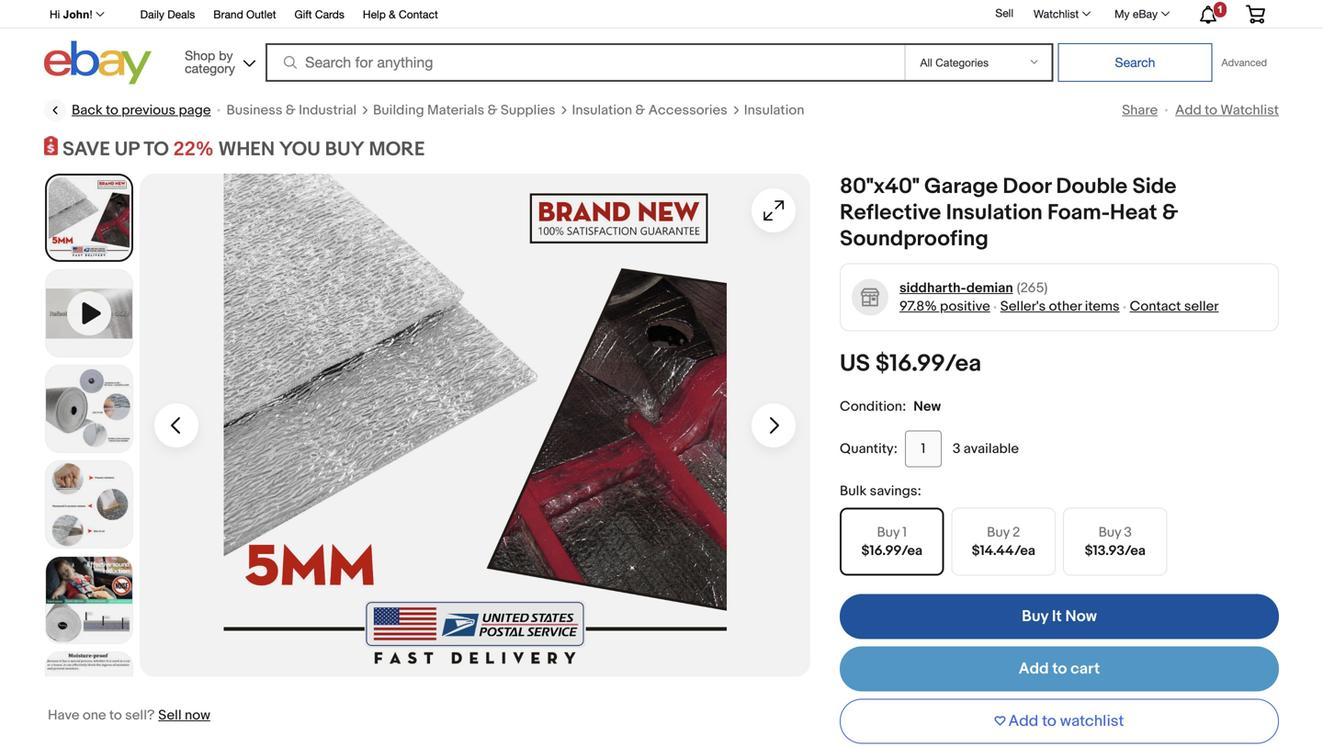 Task type: vqa. For each thing, say whether or not it's contained in the screenshot.
share
yes



Task type: describe. For each thing, give the bounding box(es) containing it.
seller's
[[1001, 298, 1046, 315]]

help & contact
[[363, 8, 438, 21]]

save
[[63, 137, 110, 161]]

siddharth-demian link
[[900, 279, 1014, 298]]

picture 3 of 19 image
[[46, 462, 132, 548]]

brand outlet link
[[214, 5, 276, 25]]

help & contact link
[[363, 5, 438, 25]]

& for insulation
[[636, 102, 646, 119]]

page
[[179, 102, 211, 119]]

buy for it
[[1022, 607, 1049, 627]]

insulation & accessories
[[572, 102, 728, 119]]

to for back to previous page
[[106, 102, 118, 119]]

outlet
[[246, 8, 276, 21]]

1 vertical spatial sell
[[158, 708, 182, 724]]

add to watchlist button
[[840, 699, 1280, 744]]

hi
[[50, 8, 60, 21]]

more
[[369, 137, 425, 161]]

savings:
[[870, 483, 922, 500]]

siddharth-demian (265)
[[900, 280, 1048, 297]]

to for add to cart
[[1053, 660, 1068, 679]]

3 available
[[953, 441, 1020, 457]]

it
[[1053, 607, 1063, 627]]

business & industrial
[[227, 102, 357, 119]]

insulation for insulation
[[744, 102, 805, 119]]

buy
[[325, 137, 365, 161]]

door
[[1003, 174, 1052, 200]]

brand outlet
[[214, 8, 276, 21]]

daily deals link
[[140, 5, 195, 25]]

available
[[964, 441, 1020, 457]]

97.8%
[[900, 298, 937, 315]]

buy for 1
[[877, 525, 900, 541]]

buy for 3
[[1099, 525, 1122, 541]]

add to watchlist
[[1176, 102, 1280, 119]]

share button
[[1123, 102, 1159, 119]]

positive
[[941, 298, 991, 315]]

reflective
[[840, 200, 942, 226]]

add to cart link
[[840, 647, 1280, 692]]

3 inside buy 3 $13.93/ea
[[1125, 525, 1133, 541]]

sell now link
[[158, 708, 210, 724]]

save up to 22% when you buy more
[[63, 137, 425, 161]]

quantity:
[[840, 441, 898, 457]]

business
[[227, 102, 283, 119]]

add for add to watchlist
[[1009, 712, 1039, 731]]

garage
[[925, 174, 999, 200]]

& inside 80"x40" garage door double side reflective insulation foam-heat & soundproofing
[[1163, 200, 1179, 226]]

contact seller
[[1130, 298, 1220, 315]]

gift cards
[[295, 8, 345, 21]]

accessories
[[649, 102, 728, 119]]

to
[[144, 137, 169, 161]]

one
[[83, 708, 106, 724]]

now
[[1066, 607, 1098, 627]]

my
[[1115, 7, 1130, 20]]

buy for 2
[[988, 525, 1010, 541]]

add for add to cart
[[1019, 660, 1050, 679]]

building materials & supplies
[[373, 102, 556, 119]]

john
[[63, 8, 89, 21]]

have one to sell? sell now
[[48, 708, 210, 724]]

siddharth demian image
[[852, 279, 889, 316]]

add to cart
[[1019, 660, 1101, 679]]

insulation for insulation & accessories
[[572, 102, 633, 119]]

previous
[[122, 102, 176, 119]]

supplies
[[501, 102, 556, 119]]

heat
[[1111, 200, 1158, 226]]

category
[[185, 61, 235, 76]]

Search for anything text field
[[269, 45, 901, 80]]

1 vertical spatial watchlist
[[1221, 102, 1280, 119]]

add to watchlist link
[[1176, 102, 1280, 119]]

seller's other items link
[[1001, 298, 1120, 315]]

$14.44/ea
[[972, 543, 1036, 560]]

back to previous page link
[[44, 99, 211, 121]]

soundproofing
[[840, 226, 989, 252]]

insulation link
[[744, 101, 805, 120]]

$13.93/ea
[[1085, 543, 1146, 560]]

bulk
[[840, 483, 867, 500]]

picture 4 of 19 image
[[46, 557, 132, 644]]

sell inside account navigation
[[996, 7, 1014, 19]]

insulation & accessories link
[[572, 101, 728, 120]]

cart
[[1071, 660, 1101, 679]]

1 inside dropdown button
[[1218, 4, 1224, 15]]



Task type: locate. For each thing, give the bounding box(es) containing it.
contact seller link
[[1130, 298, 1220, 315]]

22%
[[173, 137, 214, 161]]

my ebay link
[[1105, 3, 1179, 25]]

97.8% positive link
[[900, 298, 991, 315]]

watchlist inside account navigation
[[1034, 7, 1079, 20]]

other
[[1050, 298, 1082, 315]]

when
[[218, 137, 275, 161]]

daily deals
[[140, 8, 195, 21]]

to for add to watchlist
[[1205, 102, 1218, 119]]

add down add to cart link
[[1009, 712, 1039, 731]]

sell?
[[125, 708, 155, 724]]

$16.99/ea up new
[[876, 350, 982, 378]]

0 horizontal spatial watchlist
[[1034, 7, 1079, 20]]

cards
[[315, 8, 345, 21]]

to
[[106, 102, 118, 119], [1205, 102, 1218, 119], [1053, 660, 1068, 679], [109, 708, 122, 724], [1043, 712, 1057, 731]]

1 down savings:
[[903, 525, 907, 541]]

buy down savings:
[[877, 525, 900, 541]]

1 horizontal spatial watchlist
[[1221, 102, 1280, 119]]

& right heat
[[1163, 200, 1179, 226]]

us $16.99/ea
[[840, 350, 982, 378]]

condition: new
[[840, 399, 942, 415]]

0 vertical spatial $16.99/ea
[[876, 350, 982, 378]]

& right help
[[389, 8, 396, 21]]

&
[[389, 8, 396, 21], [286, 102, 296, 119], [488, 102, 498, 119], [636, 102, 646, 119], [1163, 200, 1179, 226]]

None submit
[[1059, 43, 1213, 82]]

1
[[1218, 4, 1224, 15], [903, 525, 907, 541]]

advanced
[[1222, 57, 1268, 68]]

business & industrial link
[[227, 101, 357, 120]]

1 horizontal spatial 1
[[1218, 4, 1224, 15]]

2 vertical spatial add
[[1009, 712, 1039, 731]]

insulation up demian
[[947, 200, 1043, 226]]

back
[[72, 102, 103, 119]]

& left accessories
[[636, 102, 646, 119]]

add for add to watchlist
[[1176, 102, 1202, 119]]

deals
[[168, 8, 195, 21]]

& right business
[[286, 102, 296, 119]]

1 vertical spatial 3
[[1125, 525, 1133, 541]]

contact
[[399, 8, 438, 21], [1130, 298, 1182, 315]]

insulation right accessories
[[744, 102, 805, 119]]

seller's other items
[[1001, 298, 1120, 315]]

to for add to watchlist
[[1043, 712, 1057, 731]]

1 horizontal spatial sell
[[996, 7, 1014, 19]]

none submit inside 'shop by category' banner
[[1059, 43, 1213, 82]]

shop by category banner
[[40, 0, 1280, 89]]

3 right quantity: text box
[[953, 441, 961, 457]]

industrial
[[299, 102, 357, 119]]

1 vertical spatial $16.99/ea
[[862, 543, 923, 560]]

0 horizontal spatial 3
[[953, 441, 961, 457]]

80"x40" garage door double side reflective insulation foam-heat & soundproofing - picture 1 of 19 image
[[140, 174, 811, 677]]

to left watchlist
[[1043, 712, 1057, 731]]

1 horizontal spatial 3
[[1125, 525, 1133, 541]]

1 vertical spatial 1
[[903, 525, 907, 541]]

video 1 of 1 image
[[46, 270, 132, 357]]

building
[[373, 102, 424, 119]]

shop by category button
[[177, 41, 259, 80]]

add to watchlist
[[1009, 712, 1125, 731]]

watchlist down advanced link
[[1221, 102, 1280, 119]]

new
[[914, 399, 942, 415]]

& left supplies
[[488, 102, 498, 119]]

sell link
[[988, 7, 1022, 19]]

0 vertical spatial sell
[[996, 7, 1014, 19]]

account navigation
[[40, 0, 1280, 29]]

back to previous page
[[72, 102, 211, 119]]

97.8% positive
[[900, 298, 991, 315]]

0 vertical spatial watchlist
[[1034, 7, 1079, 20]]

side
[[1133, 174, 1177, 200]]

0 vertical spatial 1
[[1218, 4, 1224, 15]]

have
[[48, 708, 80, 724]]

shop by category
[[185, 48, 235, 76]]

0 vertical spatial contact
[[399, 8, 438, 21]]

1 button
[[1184, 1, 1232, 27]]

1 vertical spatial contact
[[1130, 298, 1182, 315]]

insulation
[[572, 102, 633, 119], [744, 102, 805, 119], [947, 200, 1043, 226]]

contact left seller
[[1130, 298, 1182, 315]]

brand
[[214, 8, 243, 21]]

double
[[1057, 174, 1128, 200]]

3
[[953, 441, 961, 457], [1125, 525, 1133, 541]]

0 horizontal spatial insulation
[[572, 102, 633, 119]]

contact right help
[[399, 8, 438, 21]]

add inside button
[[1009, 712, 1039, 731]]

buy
[[877, 525, 900, 541], [988, 525, 1010, 541], [1099, 525, 1122, 541], [1022, 607, 1049, 627]]

buy 1 $16.99/ea
[[862, 525, 923, 560]]

picture 2 of 19 image
[[46, 366, 132, 452]]

$16.99/ea down savings:
[[862, 543, 923, 560]]

watchlist right sell 'link'
[[1034, 7, 1079, 20]]

1 inside buy 1 $16.99/ea
[[903, 525, 907, 541]]

insulation down search for anything text field
[[572, 102, 633, 119]]

!
[[89, 8, 93, 21]]

shop
[[185, 48, 215, 63]]

gift
[[295, 8, 312, 21]]

contact inside account navigation
[[399, 8, 438, 21]]

to inside button
[[1043, 712, 1057, 731]]

0 horizontal spatial contact
[[399, 8, 438, 21]]

add
[[1176, 102, 1202, 119], [1019, 660, 1050, 679], [1009, 712, 1039, 731]]

watchlist link
[[1024, 3, 1100, 25]]

to right back
[[106, 102, 118, 119]]

buy left the '2'
[[988, 525, 1010, 541]]

1 left your shopping cart icon
[[1218, 4, 1224, 15]]

gift cards link
[[295, 5, 345, 25]]

buy left it
[[1022, 607, 1049, 627]]

add right the "share" button
[[1176, 102, 1202, 119]]

building materials & supplies link
[[373, 101, 556, 120]]

your shopping cart image
[[1246, 5, 1267, 23]]

advanced link
[[1213, 44, 1277, 81]]

1 horizontal spatial contact
[[1130, 298, 1182, 315]]

to right "one"
[[109, 708, 122, 724]]

daily
[[140, 8, 164, 21]]

sell left watchlist link
[[996, 7, 1014, 19]]

buy up $13.93/ea
[[1099, 525, 1122, 541]]

& for business
[[286, 102, 296, 119]]

by
[[219, 48, 233, 63]]

share
[[1123, 102, 1159, 119]]

0 vertical spatial add
[[1176, 102, 1202, 119]]

3 up $13.93/ea
[[1125, 525, 1133, 541]]

buy 3 $13.93/ea
[[1085, 525, 1146, 560]]

materials
[[428, 102, 485, 119]]

ebay
[[1133, 7, 1158, 20]]

my ebay
[[1115, 7, 1158, 20]]

siddharth-
[[900, 280, 967, 297]]

watchlist
[[1034, 7, 1079, 20], [1221, 102, 1280, 119]]

demian
[[967, 280, 1014, 297]]

picture 1 of 19 image
[[47, 176, 131, 260]]

buy inside buy 3 $13.93/ea
[[1099, 525, 1122, 541]]

& for help
[[389, 8, 396, 21]]

2 horizontal spatial insulation
[[947, 200, 1043, 226]]

1 horizontal spatial insulation
[[744, 102, 805, 119]]

0 vertical spatial 3
[[953, 441, 961, 457]]

1 vertical spatial add
[[1019, 660, 1050, 679]]

to down advanced link
[[1205, 102, 1218, 119]]

help
[[363, 8, 386, 21]]

$16.99/ea
[[876, 350, 982, 378], [862, 543, 923, 560]]

buy inside buy 2 $14.44/ea
[[988, 525, 1010, 541]]

0 horizontal spatial sell
[[158, 708, 182, 724]]

bulk savings:
[[840, 483, 922, 500]]

buy inside buy 1 $16.99/ea
[[877, 525, 900, 541]]

hi john !
[[50, 8, 93, 21]]

seller
[[1185, 298, 1220, 315]]

80"x40"
[[840, 174, 920, 200]]

to left cart
[[1053, 660, 1068, 679]]

0 horizontal spatial 1
[[903, 525, 907, 541]]

insulation inside 80"x40" garage door double side reflective insulation foam-heat & soundproofing
[[947, 200, 1043, 226]]

sell left now
[[158, 708, 182, 724]]

Quantity: text field
[[905, 431, 942, 468]]

2
[[1013, 525, 1021, 541]]

80"x40" garage door double side reflective insulation foam-heat & soundproofing
[[840, 174, 1179, 252]]

foam-
[[1048, 200, 1111, 226]]

now
[[185, 708, 210, 724]]

buy it now
[[1022, 607, 1098, 627]]

up
[[115, 137, 139, 161]]

& inside account navigation
[[389, 8, 396, 21]]

add left cart
[[1019, 660, 1050, 679]]



